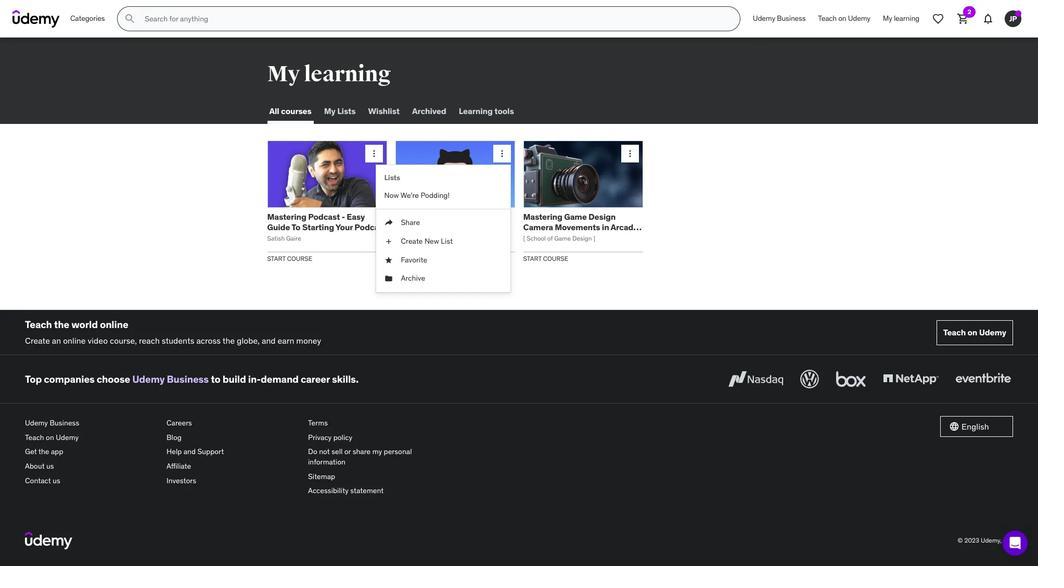 Task type: locate. For each thing, give the bounding box(es) containing it.
english
[[962, 421, 990, 432]]

start down the satish
[[267, 254, 286, 262]]

podcast left '-'
[[308, 212, 340, 222]]

2 horizontal spatial business
[[778, 14, 806, 23]]

0 vertical spatial learning
[[895, 14, 920, 23]]

1 vertical spatial learning
[[304, 61, 391, 87]]

0 horizontal spatial my learning
[[267, 61, 391, 87]]

2 vertical spatial udemy business link
[[25, 416, 158, 431]]

on inside udemy business teach on udemy get the app about us contact us
[[46, 433, 54, 442]]

learning
[[459, 106, 493, 116]]

mastering game design camera movements in arcade studio
[[524, 212, 639, 242]]

wishlist
[[368, 106, 400, 116]]

lists up now
[[385, 173, 401, 182]]

easy
[[347, 212, 365, 222]]

sitemap link
[[308, 470, 442, 484]]

movements
[[555, 222, 601, 232]]

2 course from the left
[[415, 254, 441, 262]]

start course down gaire
[[267, 254, 313, 262]]

1 horizontal spatial learning
[[895, 14, 920, 23]]

business
[[778, 14, 806, 23], [167, 373, 209, 385], [50, 418, 79, 428]]

2 mastering from the left
[[524, 212, 563, 222]]

1 horizontal spatial on
[[839, 14, 847, 23]]

an
[[52, 335, 61, 346]]

share
[[353, 447, 371, 456]]

0 vertical spatial the
[[54, 318, 69, 331]]

0 vertical spatial online
[[100, 318, 128, 331]]

1 horizontal spatial my
[[324, 106, 336, 116]]

box image
[[834, 368, 869, 391]]

and
[[262, 335, 276, 346], [184, 447, 196, 456]]

2
[[968, 8, 972, 16]]

0 horizontal spatial course
[[287, 254, 313, 262]]

2 horizontal spatial start
[[524, 254, 542, 262]]

us right the contact
[[53, 476, 60, 485]]

0 horizontal spatial learning
[[304, 61, 391, 87]]

of
[[548, 234, 553, 242]]

1 horizontal spatial course options image
[[497, 148, 507, 159]]

2 horizontal spatial course
[[544, 254, 569, 262]]

courses
[[281, 106, 312, 116]]

git
[[396, 212, 407, 222]]

learning left wishlist image on the right of the page
[[895, 14, 920, 23]]

1 horizontal spatial mastering
[[524, 212, 563, 222]]

1 vertical spatial and
[[184, 447, 196, 456]]

share
[[401, 218, 420, 227]]

2 vertical spatial create
[[25, 335, 50, 346]]

1 vertical spatial xsmall image
[[385, 236, 393, 247]]

investors link
[[167, 474, 300, 488]]

the
[[54, 318, 69, 331], [223, 335, 235, 346], [39, 447, 49, 456]]

us
[[46, 461, 54, 471], [53, 476, 60, 485]]

2 horizontal spatial my
[[884, 14, 893, 23]]

kalob
[[396, 234, 412, 242]]

course options image down wishlist link
[[369, 148, 379, 159]]

start course down of
[[524, 254, 569, 262]]

1 vertical spatial the
[[223, 335, 235, 346]]

lists
[[338, 106, 356, 116], [385, 173, 401, 182]]

teach on udemy link
[[813, 6, 877, 31], [937, 320, 1014, 345], [25, 431, 158, 445]]

create inside teach the world online create an online video course, reach students across the globe, and earn money
[[25, 335, 50, 346]]

build
[[223, 373, 246, 385]]

1 course options image from the left
[[369, 148, 379, 159]]

0 horizontal spatial teach on udemy
[[819, 14, 871, 23]]

0 horizontal spatial online
[[63, 335, 86, 346]]

xsmall image left kalob
[[385, 236, 393, 247]]

0 vertical spatial business
[[778, 14, 806, 23]]

podcast right your
[[355, 222, 387, 232]]

xsmall image for archive
[[385, 273, 393, 284]]

2023
[[965, 536, 980, 544]]

2 vertical spatial my
[[324, 106, 336, 116]]

1 mastering from the left
[[267, 212, 307, 222]]

0 horizontal spatial course options image
[[369, 148, 379, 159]]

globe,
[[237, 335, 260, 346]]

top
[[25, 373, 42, 385]]

favorite
[[401, 255, 428, 264]]

my left wishlist image on the right of the page
[[884, 14, 893, 23]]

app
[[51, 447, 63, 456]]

xsmall image inside create new list button
[[385, 236, 393, 247]]

1 horizontal spatial start
[[396, 254, 414, 262]]

1 start from the left
[[267, 254, 286, 262]]

business for udemy business teach on udemy get the app about us contact us
[[50, 418, 79, 428]]

course options image
[[369, 148, 379, 159], [497, 148, 507, 159]]

my learning left wishlist image on the right of the page
[[884, 14, 920, 23]]

contact
[[25, 476, 51, 485]]

1 horizontal spatial business
[[167, 373, 209, 385]]

1 vertical spatial game
[[555, 234, 571, 242]]

design down movements
[[573, 234, 592, 242]]

1 horizontal spatial and
[[262, 335, 276, 346]]

2 vertical spatial business
[[50, 418, 79, 428]]

the up an
[[54, 318, 69, 331]]

1 vertical spatial teach on udemy
[[944, 327, 1007, 337]]

or
[[345, 447, 351, 456]]

mastering up studio
[[524, 212, 563, 222]]

on
[[839, 14, 847, 23], [968, 327, 978, 337], [46, 433, 54, 442]]

0 vertical spatial teach on udemy link
[[813, 6, 877, 31]]

1 vertical spatial my learning
[[267, 61, 391, 87]]

start course
[[267, 254, 313, 262], [396, 254, 441, 262], [524, 254, 569, 262]]

1 horizontal spatial start course
[[396, 254, 441, 262]]

1 horizontal spatial my learning
[[884, 14, 920, 23]]

accessibility statement link
[[308, 484, 442, 498]]

my
[[884, 14, 893, 23], [267, 61, 300, 87], [324, 106, 336, 116]]

2 horizontal spatial teach on udemy link
[[937, 320, 1014, 345]]

game up [ school of game design ]
[[565, 212, 587, 222]]

the right "get"
[[39, 447, 49, 456]]

0 horizontal spatial start
[[267, 254, 286, 262]]

mastering inside mastering podcast -  easy guide to starting your podcast satish gaire
[[267, 212, 307, 222]]

start course for mastering game design camera movements in arcade studio
[[524, 254, 569, 262]]

and right the help
[[184, 447, 196, 456]]

1 start course from the left
[[267, 254, 313, 262]]

course down create new list
[[415, 254, 441, 262]]

3 xsmall image from the top
[[385, 273, 393, 284]]

2 vertical spatial teach on udemy link
[[25, 431, 158, 445]]

course for mastering game design camera movements in arcade studio
[[544, 254, 569, 262]]

and left 'earn' in the left bottom of the page
[[262, 335, 276, 346]]

archive button
[[376, 269, 511, 288]]

podcast
[[308, 212, 340, 222], [355, 222, 387, 232]]

teach
[[819, 14, 837, 23], [25, 318, 52, 331], [944, 327, 967, 337], [25, 433, 44, 442]]

0 horizontal spatial on
[[46, 433, 54, 442]]

0 vertical spatial my
[[884, 14, 893, 23]]

game right of
[[555, 234, 571, 242]]

0 horizontal spatial mastering
[[267, 212, 307, 222]]

xsmall image
[[385, 218, 393, 228], [385, 236, 393, 247], [385, 273, 393, 284]]

my learning link
[[877, 6, 926, 31]]

course for mastering podcast -  easy guide to starting your podcast
[[287, 254, 313, 262]]

1 vertical spatial lists
[[385, 173, 401, 182]]

my up all courses
[[267, 61, 300, 87]]

xsmall image inside share button
[[385, 218, 393, 228]]

learning inside my learning link
[[895, 14, 920, 23]]

netapp image
[[882, 368, 942, 391]]

0 vertical spatial and
[[262, 335, 276, 346]]

xsmall image down xsmall image
[[385, 273, 393, 284]]

learning up my lists
[[304, 61, 391, 87]]

udemy
[[753, 14, 776, 23], [849, 14, 871, 23], [980, 327, 1007, 337], [132, 373, 165, 385], [25, 418, 48, 428], [56, 433, 79, 442]]

video
[[88, 335, 108, 346]]

0 horizontal spatial and
[[184, 447, 196, 456]]

start course for git & github crash course: create a repository from scratch!
[[396, 254, 441, 262]]

start right xsmall image
[[396, 254, 414, 262]]

github
[[416, 212, 443, 222]]

2 vertical spatial xsmall image
[[385, 273, 393, 284]]

1 horizontal spatial the
[[54, 318, 69, 331]]

1 horizontal spatial podcast
[[355, 222, 387, 232]]

xsmall image left the git
[[385, 218, 393, 228]]

the left globe,
[[223, 335, 235, 346]]

1 vertical spatial create
[[401, 236, 423, 246]]

0 vertical spatial xsmall image
[[385, 218, 393, 228]]

1 vertical spatial my
[[267, 61, 300, 87]]

online up course,
[[100, 318, 128, 331]]

your
[[336, 222, 353, 232]]

2 link
[[951, 6, 976, 31]]

lists left wishlist
[[338, 106, 356, 116]]

design up ] at the right of page
[[589, 212, 616, 222]]

you have alerts image
[[1016, 10, 1022, 17]]

0 horizontal spatial the
[[39, 447, 49, 456]]

all courses link
[[267, 99, 314, 124]]

2 horizontal spatial start course
[[524, 254, 569, 262]]

udemy image
[[12, 10, 60, 28], [25, 532, 72, 549]]

a
[[423, 222, 428, 232]]

my learning
[[884, 14, 920, 23], [267, 61, 391, 87]]

course options image down tools
[[497, 148, 507, 159]]

affiliate
[[167, 461, 191, 471]]

0 horizontal spatial start course
[[267, 254, 313, 262]]

and inside teach the world online create an online video course, reach students across the globe, and earn money
[[262, 335, 276, 346]]

xsmall image inside archive button
[[385, 273, 393, 284]]

0 vertical spatial my learning
[[884, 14, 920, 23]]

mastering for guide
[[267, 212, 307, 222]]

mastering podcast -  easy guide to starting your podcast satish gaire
[[267, 212, 387, 242]]

choose
[[97, 373, 130, 385]]

0 horizontal spatial lists
[[338, 106, 356, 116]]

jp link
[[1001, 6, 1026, 31]]

3 start course from the left
[[524, 254, 569, 262]]

business inside udemy business teach on udemy get the app about us contact us
[[50, 418, 79, 428]]

2 vertical spatial the
[[39, 447, 49, 456]]

my for my lists link
[[324, 106, 336, 116]]

course down [ school of game design ]
[[544, 254, 569, 262]]

us right about
[[46, 461, 54, 471]]

1 xsmall image from the top
[[385, 218, 393, 228]]

support
[[198, 447, 224, 456]]

mastering up gaire
[[267, 212, 307, 222]]

design
[[589, 212, 616, 222], [573, 234, 592, 242]]

2 start course from the left
[[396, 254, 441, 262]]

© 2023 udemy, inc.
[[959, 536, 1014, 544]]

start down the school
[[524, 254, 542, 262]]

course down gaire
[[287, 254, 313, 262]]

start course down create new list
[[396, 254, 441, 262]]

blog link
[[167, 431, 300, 445]]

about us link
[[25, 459, 158, 474]]

2 xsmall image from the top
[[385, 236, 393, 247]]

xsmall image for share
[[385, 218, 393, 228]]

all
[[269, 106, 279, 116]]

3 course from the left
[[544, 254, 569, 262]]

udemy business
[[753, 14, 806, 23]]

terms link
[[308, 416, 442, 431]]

2 vertical spatial on
[[46, 433, 54, 442]]

online
[[100, 318, 128, 331], [63, 335, 86, 346]]

game
[[565, 212, 587, 222], [555, 234, 571, 242]]

©
[[959, 536, 964, 544]]

my lists link
[[322, 99, 358, 124]]

2 horizontal spatial the
[[223, 335, 235, 346]]

1 horizontal spatial online
[[100, 318, 128, 331]]

2 horizontal spatial on
[[968, 327, 978, 337]]

my right courses
[[324, 106, 336, 116]]

all courses
[[269, 106, 312, 116]]

0 vertical spatial game
[[565, 212, 587, 222]]

0 vertical spatial create
[[396, 222, 421, 232]]

0 vertical spatial design
[[589, 212, 616, 222]]

start for mastering podcast -  easy guide to starting your podcast
[[267, 254, 286, 262]]

teach the world online create an online video course, reach students across the globe, and earn money
[[25, 318, 321, 346]]

investors
[[167, 476, 196, 485]]

reach
[[139, 335, 160, 346]]

0 horizontal spatial business
[[50, 418, 79, 428]]

1 course from the left
[[287, 254, 313, 262]]

design inside mastering game design camera movements in arcade studio
[[589, 212, 616, 222]]

students
[[162, 335, 195, 346]]

game inside mastering game design camera movements in arcade studio
[[565, 212, 587, 222]]

2 start from the left
[[396, 254, 414, 262]]

my learning up my lists
[[267, 61, 391, 87]]

git & github crash course: create a repository from scratch!
[[396, 212, 499, 242]]

[ school of game design ]
[[524, 234, 596, 242]]

0 horizontal spatial podcast
[[308, 212, 340, 222]]

0 horizontal spatial my
[[267, 61, 300, 87]]

3 start from the left
[[524, 254, 542, 262]]

1 horizontal spatial course
[[415, 254, 441, 262]]

privacy policy link
[[308, 431, 442, 445]]

mastering game design camera movements in arcade studio link
[[524, 212, 642, 242]]

start
[[267, 254, 286, 262], [396, 254, 414, 262], [524, 254, 542, 262]]

online right an
[[63, 335, 86, 346]]

1 vertical spatial on
[[968, 327, 978, 337]]

policy
[[334, 433, 353, 442]]

mastering inside mastering game design camera movements in arcade studio
[[524, 212, 563, 222]]

camera
[[524, 222, 554, 232]]



Task type: describe. For each thing, give the bounding box(es) containing it.
2 course options image from the left
[[497, 148, 507, 159]]

careers
[[167, 418, 192, 428]]

xsmall image
[[385, 255, 393, 265]]

course for git & github crash course: create a repository from scratch!
[[415, 254, 441, 262]]

shopping cart with 2 items image
[[958, 12, 970, 25]]

my for my learning link
[[884, 14, 893, 23]]

podding!
[[421, 190, 450, 200]]

create inside git & github crash course: create a repository from scratch!
[[396, 222, 421, 232]]

now we're podding! button
[[376, 186, 511, 205]]

0 vertical spatial us
[[46, 461, 54, 471]]

1 vertical spatial udemy image
[[25, 532, 72, 549]]

from
[[473, 222, 493, 232]]

1 horizontal spatial lists
[[385, 173, 401, 182]]

now we're podding!
[[385, 190, 450, 200]]

across
[[197, 335, 221, 346]]

1 vertical spatial business
[[167, 373, 209, 385]]

get the app link
[[25, 445, 158, 459]]

scratch!
[[396, 232, 428, 242]]

wishlist image
[[933, 12, 945, 25]]

get
[[25, 447, 37, 456]]

and inside careers blog help and support affiliate investors
[[184, 447, 196, 456]]

not
[[319, 447, 330, 456]]

sell
[[332, 447, 343, 456]]

archived link
[[410, 99, 449, 124]]

small image
[[950, 421, 960, 432]]

top companies choose udemy business to build in-demand career skills.
[[25, 373, 359, 385]]

world
[[71, 318, 98, 331]]

in-
[[248, 373, 261, 385]]

archive
[[401, 273, 426, 283]]

start course for mastering podcast -  easy guide to starting your podcast
[[267, 254, 313, 262]]

careers link
[[167, 416, 300, 431]]

learning tools link
[[457, 99, 516, 124]]

accessibility
[[308, 486, 349, 495]]

business for udemy business
[[778, 14, 806, 23]]

create new list
[[401, 236, 453, 246]]

0 vertical spatial udemy image
[[12, 10, 60, 28]]

skills.
[[332, 373, 359, 385]]

to
[[292, 222, 301, 232]]

categories button
[[64, 6, 111, 31]]

the inside udemy business teach on udemy get the app about us contact us
[[39, 447, 49, 456]]

create new list button
[[376, 232, 511, 251]]

xsmall image for create new list
[[385, 236, 393, 247]]

terms
[[308, 418, 328, 428]]

do not sell or share my personal information button
[[308, 445, 442, 470]]

privacy
[[308, 433, 332, 442]]

information
[[308, 457, 346, 467]]

help
[[167, 447, 182, 456]]

course:
[[469, 212, 499, 222]]

guide
[[267, 222, 290, 232]]

demand
[[261, 373, 299, 385]]

nasdaq image
[[726, 368, 786, 391]]

1 horizontal spatial teach on udemy link
[[813, 6, 877, 31]]

mastering for movements
[[524, 212, 563, 222]]

blog
[[167, 433, 182, 442]]

1 vertical spatial udemy business link
[[132, 373, 209, 385]]

do
[[308, 447, 318, 456]]

0 horizontal spatial teach on udemy link
[[25, 431, 158, 445]]

we're
[[401, 190, 419, 200]]

volkswagen image
[[799, 368, 822, 391]]

1 vertical spatial design
[[573, 234, 592, 242]]

kalob taulien
[[396, 234, 433, 242]]

Search for anything text field
[[143, 10, 728, 28]]

career
[[301, 373, 330, 385]]

about
[[25, 461, 45, 471]]

git & github crash course: create a repository from scratch! link
[[396, 212, 502, 242]]

categories
[[70, 14, 105, 23]]

inc.
[[1004, 536, 1014, 544]]

to
[[211, 373, 221, 385]]

teach inside teach the world online create an online video course, reach students across the globe, and earn money
[[25, 318, 52, 331]]

learning tools
[[459, 106, 514, 116]]

starting
[[302, 222, 334, 232]]

tools
[[495, 106, 514, 116]]

start for git & github crash course: create a repository from scratch!
[[396, 254, 414, 262]]

crash
[[445, 212, 467, 222]]

1 vertical spatial online
[[63, 335, 86, 346]]

in
[[602, 222, 610, 232]]

mastering podcast -  easy guide to starting your podcast link
[[267, 212, 387, 232]]

companies
[[44, 373, 95, 385]]

my
[[373, 447, 382, 456]]

statement
[[351, 486, 384, 495]]

[
[[524, 234, 526, 242]]

0 vertical spatial lists
[[338, 106, 356, 116]]

1 horizontal spatial teach on udemy
[[944, 327, 1007, 337]]

0 vertical spatial on
[[839, 14, 847, 23]]

notifications image
[[983, 12, 995, 25]]

sitemap
[[308, 472, 335, 481]]

1 vertical spatial us
[[53, 476, 60, 485]]

start for mastering game design camera movements in arcade studio
[[524, 254, 542, 262]]

udemy business teach on udemy get the app about us contact us
[[25, 418, 79, 485]]

affiliate link
[[167, 459, 300, 474]]

money
[[296, 335, 321, 346]]

course options image
[[625, 148, 636, 159]]

school
[[527, 234, 546, 242]]

0 vertical spatial teach on udemy
[[819, 14, 871, 23]]

udemy,
[[982, 536, 1003, 544]]

create inside button
[[401, 236, 423, 246]]

teach inside udemy business teach on udemy get the app about us contact us
[[25, 433, 44, 442]]

now
[[385, 190, 399, 200]]

1 vertical spatial teach on udemy link
[[937, 320, 1014, 345]]

submit search image
[[124, 12, 137, 25]]

0 vertical spatial udemy business link
[[747, 6, 813, 31]]

eventbrite image
[[954, 368, 1014, 391]]

wishlist link
[[366, 99, 402, 124]]

archived
[[412, 106, 447, 116]]

share button
[[376, 214, 511, 232]]

favorite button
[[376, 251, 511, 269]]



Task type: vqa. For each thing, say whether or not it's contained in the screenshot.
the rightmost lists
yes



